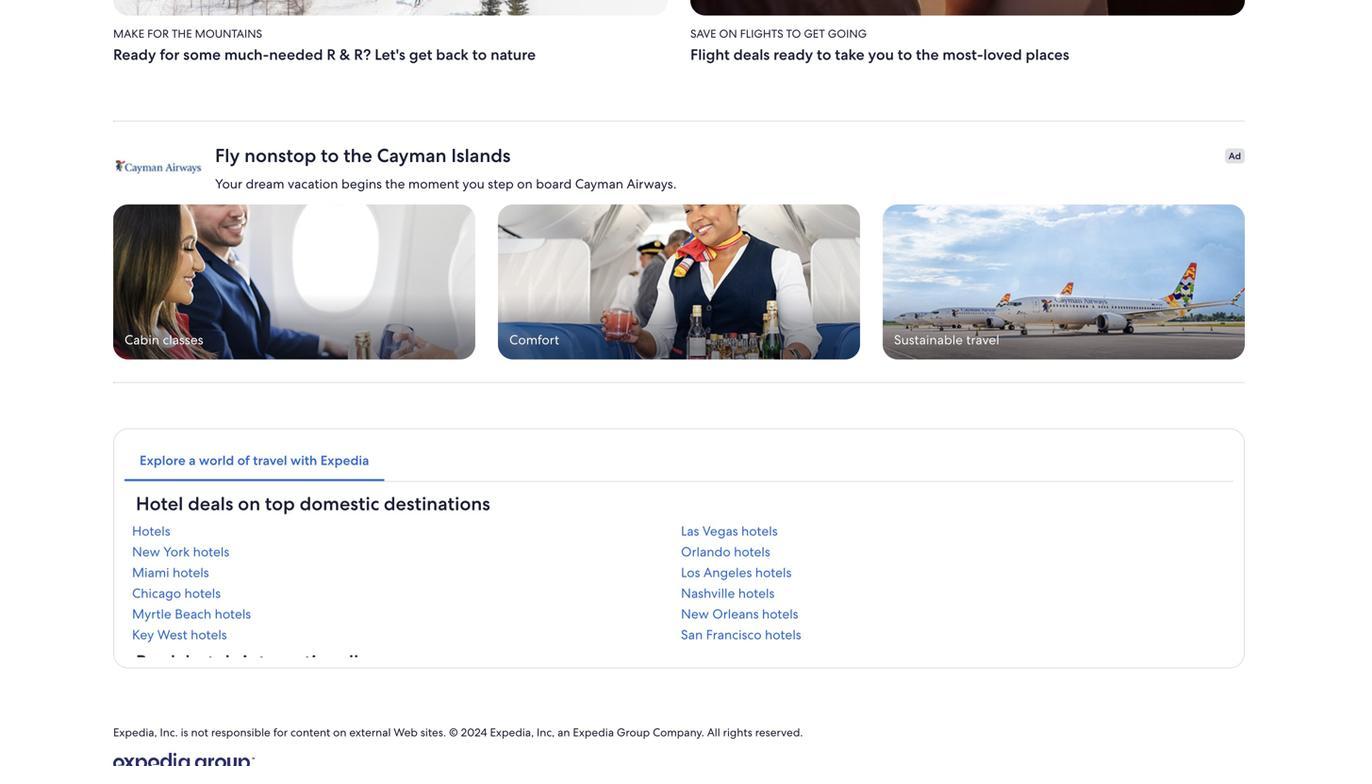 Task type: describe. For each thing, give the bounding box(es) containing it.
step
[[488, 176, 514, 193]]

hotel
[[136, 492, 183, 517]]

flights
[[740, 27, 784, 41]]

to
[[786, 27, 801, 41]]

new orleans hotels link
[[681, 606, 1226, 623]]

hotels down west at the bottom left of page
[[185, 651, 238, 675]]

expedia group logo image
[[113, 754, 255, 767]]

begins
[[342, 176, 382, 193]]

hotels down beach
[[191, 627, 227, 644]]

fly nonstop to the cayman islands your dream vacation begins the moment you step on board cayman airways.
[[215, 144, 677, 193]]

explore
[[140, 453, 186, 470]]

inc.
[[160, 726, 178, 741]]

top
[[265, 492, 295, 517]]

board
[[536, 176, 572, 193]]

2024
[[461, 726, 487, 741]]

beach
[[175, 606, 211, 623]]

new york hotels link
[[132, 544, 677, 561]]

the inside save on flights to get going flight deals ready to take you to the most-loved places
[[916, 45, 939, 65]]

you inside save on flights to get going flight deals ready to take you to the most-loved places
[[868, 45, 894, 65]]

you inside fly nonstop to the cayman islands your dream vacation begins the moment you step on board cayman airways.
[[463, 176, 485, 193]]

1 horizontal spatial the
[[385, 176, 405, 193]]

some
[[183, 45, 221, 65]]

let's
[[375, 45, 406, 65]]

destinations
[[384, 492, 490, 517]]

rights
[[723, 726, 753, 741]]

content
[[291, 726, 330, 741]]

0 horizontal spatial expedia
[[320, 453, 369, 470]]

orlando hotels miami hotels
[[132, 544, 771, 582]]

deals inside save on flights to get going flight deals ready to take you to the most-loved places
[[734, 45, 770, 65]]

for for content
[[273, 726, 288, 741]]

with
[[290, 453, 317, 470]]

los angeles hotels link
[[681, 565, 1226, 582]]

internationally
[[243, 651, 369, 675]]

angeles
[[704, 565, 752, 582]]

nature
[[491, 45, 536, 65]]

islands
[[451, 144, 511, 168]]

1 horizontal spatial on
[[333, 726, 347, 741]]

places
[[1026, 45, 1070, 65]]

york
[[163, 544, 190, 561]]

make for the mountains ready for some much-needed r & r? let's get back to nature
[[113, 27, 536, 65]]

not
[[191, 726, 208, 741]]

world
[[199, 453, 234, 470]]

save
[[691, 27, 717, 41]]

airways.
[[627, 176, 677, 193]]

your
[[215, 176, 243, 193]]

myrtle beach hotels link
[[132, 606, 677, 623]]

back
[[436, 45, 469, 65]]

hotels link
[[132, 523, 677, 540]]

a
[[189, 453, 196, 470]]

orleans
[[712, 606, 759, 623]]

sites.
[[421, 726, 446, 741]]

ad image for cabin classes
[[113, 205, 475, 360]]

key
[[132, 627, 154, 644]]

1 vertical spatial expedia
[[573, 726, 614, 741]]

san francisco hotels
[[681, 627, 802, 644]]

web
[[394, 726, 418, 741]]

las vegas hotels new york hotels
[[132, 523, 778, 561]]

flight
[[691, 45, 730, 65]]

ready
[[774, 45, 813, 65]]

hotels up angeles
[[734, 544, 771, 561]]

to right the take
[[898, 45, 913, 65]]

book hotels internationally
[[136, 651, 369, 675]]

chicago
[[132, 586, 181, 603]]

company.
[[653, 726, 705, 741]]

1 horizontal spatial travel
[[967, 332, 1000, 349]]

©
[[449, 726, 458, 741]]

book
[[136, 651, 181, 675]]

on inside fly nonstop to the cayman islands your dream vacation begins the moment you step on board cayman airways.
[[517, 176, 533, 193]]

going
[[828, 27, 867, 41]]

sustainable
[[894, 332, 963, 349]]

hotels
[[132, 523, 170, 540]]

hotels right the vegas
[[742, 523, 778, 540]]

classes
[[163, 332, 203, 349]]

hotels up beach
[[184, 586, 221, 603]]

save on flights to get going flight deals ready to take you to the most-loved places
[[691, 27, 1070, 65]]

nashville
[[681, 586, 735, 603]]

domestic
[[300, 492, 379, 517]]

to inside fly nonstop to the cayman islands your dream vacation begins the moment you step on board cayman airways.
[[321, 144, 339, 168]]

to down the get on the top of page
[[817, 45, 832, 65]]

sustainable travel
[[894, 332, 1000, 349]]

explore a world of travel with expedia
[[140, 453, 369, 470]]

orlando
[[681, 544, 731, 561]]



Task type: vqa. For each thing, say whether or not it's contained in the screenshot.
some
yes



Task type: locate. For each thing, give the bounding box(es) containing it.
0 horizontal spatial ad image
[[113, 205, 475, 360]]

nashville hotels link
[[681, 586, 1226, 603]]

hotels right beach
[[215, 606, 251, 623]]

expedia right an
[[573, 726, 614, 741]]

new up san
[[681, 606, 709, 623]]

1 horizontal spatial cayman
[[575, 176, 624, 193]]

much-
[[224, 45, 269, 65]]

0 vertical spatial for
[[160, 45, 180, 65]]

get
[[409, 45, 433, 65]]

san francisco hotels link
[[681, 627, 1226, 644]]

to inside make for the mountains ready for some much-needed r & r? let's get back to nature
[[472, 45, 487, 65]]

0 horizontal spatial cayman
[[377, 144, 447, 168]]

for
[[160, 45, 180, 65], [273, 726, 288, 741]]

expedia, left inc,
[[490, 726, 534, 741]]

1 horizontal spatial for
[[273, 726, 288, 741]]

you right the take
[[868, 45, 894, 65]]

1 vertical spatial travel
[[253, 453, 287, 470]]

comfort
[[509, 332, 559, 349]]

1 horizontal spatial you
[[868, 45, 894, 65]]

1 vertical spatial for
[[273, 726, 288, 741]]

new inside new orleans hotels key west hotels
[[681, 606, 709, 623]]

hotels right angeles
[[755, 565, 792, 582]]

hotels up the orleans
[[738, 586, 775, 603]]

2 horizontal spatial the
[[916, 45, 939, 65]]

2 vertical spatial the
[[385, 176, 405, 193]]

the left most-
[[916, 45, 939, 65]]

on right content
[[333, 726, 347, 741]]

ad
[[1229, 150, 1242, 162]]

tab panel containing hotel deals on top domestic destinations
[[125, 492, 1234, 767]]

1 horizontal spatial ad image
[[498, 205, 860, 360]]

cayman right board
[[575, 176, 624, 193]]

deals
[[734, 45, 770, 65], [188, 492, 233, 517]]

deals down flights at top right
[[734, 45, 770, 65]]

1 vertical spatial new
[[681, 606, 709, 623]]

travel right of
[[253, 453, 287, 470]]

1 vertical spatial the
[[344, 144, 373, 168]]

0 vertical spatial expedia
[[320, 453, 369, 470]]

ad image for comfort
[[498, 205, 860, 360]]

3 ad image from the left
[[883, 205, 1245, 360]]

responsible
[[211, 726, 271, 741]]

1 vertical spatial deals
[[188, 492, 233, 517]]

most-
[[943, 45, 984, 65]]

needed
[[269, 45, 323, 65]]

to right the back
[[472, 45, 487, 65]]

make
[[113, 27, 145, 41]]

is
[[181, 726, 188, 741]]

0 vertical spatial you
[[868, 45, 894, 65]]

for inside make for the mountains ready for some much-needed r & r? let's get back to nature
[[160, 45, 180, 65]]

expedia, left 'inc.'
[[113, 726, 157, 741]]

&
[[339, 45, 350, 65]]

francisco
[[706, 627, 762, 644]]

hotel deals on top domestic destinations
[[136, 492, 490, 517]]

hotels right 'francisco'
[[765, 627, 802, 644]]

to up vacation
[[321, 144, 339, 168]]

the
[[916, 45, 939, 65], [344, 144, 373, 168], [385, 176, 405, 193]]

los angeles hotels chicago hotels
[[132, 565, 792, 603]]

0 horizontal spatial travel
[[253, 453, 287, 470]]

tab panel
[[125, 492, 1234, 767]]

1 horizontal spatial expedia,
[[490, 726, 534, 741]]

0 horizontal spatial deals
[[188, 492, 233, 517]]

on left top
[[238, 492, 260, 517]]

ad image for sustainable travel
[[883, 205, 1245, 360]]

expedia
[[320, 453, 369, 470], [573, 726, 614, 741]]

the right the begins
[[385, 176, 405, 193]]

deals down world at the bottom left
[[188, 492, 233, 517]]

hotels right york
[[193, 544, 229, 561]]

1 horizontal spatial deals
[[734, 45, 770, 65]]

the
[[172, 27, 192, 41]]

get
[[804, 27, 825, 41]]

travel right "sustainable" in the right top of the page
[[967, 332, 1000, 349]]

0 horizontal spatial the
[[344, 144, 373, 168]]

mountains
[[195, 27, 262, 41]]

vacation
[[288, 176, 338, 193]]

2 expedia, from the left
[[490, 726, 534, 741]]

miami hotels link
[[132, 565, 677, 582]]

hotels down york
[[173, 565, 209, 582]]

2 horizontal spatial ad image
[[883, 205, 1245, 360]]

cabin classes
[[125, 332, 203, 349]]

on right step
[[517, 176, 533, 193]]

0 vertical spatial the
[[916, 45, 939, 65]]

of
[[237, 453, 250, 470]]

travel
[[967, 332, 1000, 349], [253, 453, 287, 470]]

cabin
[[125, 332, 159, 349]]

0 horizontal spatial you
[[463, 176, 485, 193]]

group
[[617, 726, 650, 741]]

on inside tab panel
[[238, 492, 260, 517]]

1 horizontal spatial new
[[681, 606, 709, 623]]

all
[[707, 726, 720, 741]]

0 vertical spatial travel
[[967, 332, 1000, 349]]

you left step
[[463, 176, 485, 193]]

cayman up 'moment'
[[377, 144, 447, 168]]

the up the begins
[[344, 144, 373, 168]]

1 vertical spatial you
[[463, 176, 485, 193]]

0 horizontal spatial expedia,
[[113, 726, 157, 741]]

new up miami
[[132, 544, 160, 561]]

las vegas hotels link
[[681, 523, 1226, 540]]

for down for
[[160, 45, 180, 65]]

miami
[[132, 565, 169, 582]]

deals inside tab panel
[[188, 492, 233, 517]]

you
[[868, 45, 894, 65], [463, 176, 485, 193]]

on
[[719, 27, 737, 41]]

loved
[[984, 45, 1022, 65]]

west
[[157, 627, 187, 644]]

san
[[681, 627, 703, 644]]

dream
[[246, 176, 284, 193]]

nonstop
[[244, 144, 316, 168]]

on
[[517, 176, 533, 193], [238, 492, 260, 517], [333, 726, 347, 741]]

hotels up san francisco hotels
[[762, 606, 799, 623]]

myrtle
[[132, 606, 171, 623]]

an
[[558, 726, 570, 741]]

1 ad image from the left
[[113, 205, 475, 360]]

1 horizontal spatial expedia
[[573, 726, 614, 741]]

r
[[327, 45, 336, 65]]

fly
[[215, 144, 240, 168]]

for for some
[[160, 45, 180, 65]]

new orleans hotels key west hotels
[[132, 606, 799, 644]]

ready
[[113, 45, 156, 65]]

for
[[147, 27, 169, 41]]

r?
[[354, 45, 371, 65]]

0 horizontal spatial new
[[132, 544, 160, 561]]

2 vertical spatial on
[[333, 726, 347, 741]]

los
[[681, 565, 700, 582]]

vegas
[[703, 523, 738, 540]]

1 expedia, from the left
[[113, 726, 157, 741]]

your dream vacation begins the moment you step on board cayman airways. link
[[215, 167, 1214, 194]]

2 horizontal spatial on
[[517, 176, 533, 193]]

key west hotels link
[[132, 627, 677, 644]]

orlando hotels link
[[681, 544, 1226, 561]]

reserved.
[[755, 726, 803, 741]]

0 vertical spatial deals
[[734, 45, 770, 65]]

expedia, inc. is not responsible for content on external web sites. © 2024 expedia, inc, an expedia group company. all rights reserved.
[[113, 726, 803, 741]]

ad image
[[113, 205, 475, 360], [498, 205, 860, 360], [883, 205, 1245, 360]]

1 vertical spatial on
[[238, 492, 260, 517]]

0 vertical spatial new
[[132, 544, 160, 561]]

explore a world of travel with expedia link
[[125, 440, 384, 482]]

0 horizontal spatial on
[[238, 492, 260, 517]]

fly nonstop to the cayman islands link
[[215, 144, 1214, 168]]

1 vertical spatial cayman
[[575, 176, 624, 193]]

for left content
[[273, 726, 288, 741]]

las
[[681, 523, 699, 540]]

take
[[835, 45, 865, 65]]

expedia right with
[[320, 453, 369, 470]]

chicago hotels link
[[132, 586, 677, 603]]

0 vertical spatial cayman
[[377, 144, 447, 168]]

external
[[349, 726, 391, 741]]

hotels
[[742, 523, 778, 540], [193, 544, 229, 561], [734, 544, 771, 561], [173, 565, 209, 582], [755, 565, 792, 582], [184, 586, 221, 603], [738, 586, 775, 603], [215, 606, 251, 623], [762, 606, 799, 623], [191, 627, 227, 644], [765, 627, 802, 644], [185, 651, 238, 675]]

nashville hotels myrtle beach hotels
[[132, 586, 775, 623]]

0 horizontal spatial for
[[160, 45, 180, 65]]

inc,
[[537, 726, 555, 741]]

0 vertical spatial on
[[517, 176, 533, 193]]

2 ad image from the left
[[498, 205, 860, 360]]

new inside las vegas hotels new york hotels
[[132, 544, 160, 561]]



